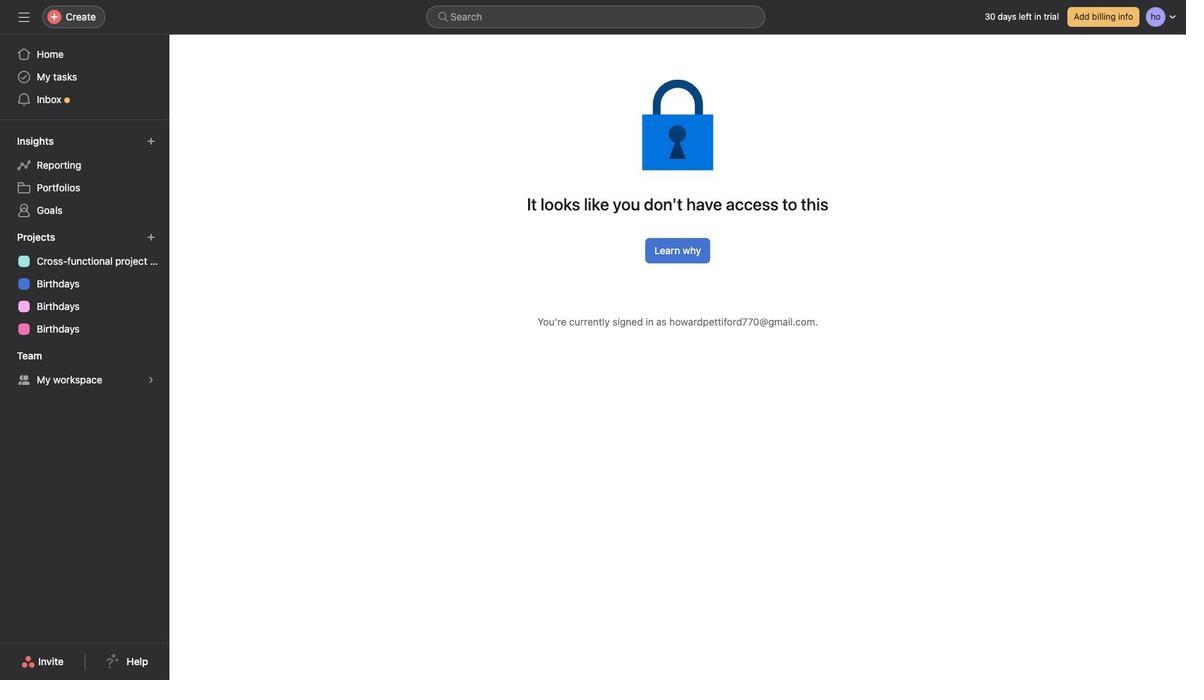Task type: describe. For each thing, give the bounding box(es) containing it.
new project or portfolio image
[[147, 233, 155, 242]]

projects element
[[0, 225, 170, 343]]



Task type: vqa. For each thing, say whether or not it's contained in the screenshot.
on in Asana Hi Ruby! Here are a few projects you might find interesting. Join projects in Asana to stay up- to-date on project announcements, task updates, and important deadlines. 1 hour ago
no



Task type: locate. For each thing, give the bounding box(es) containing it.
list box
[[427, 6, 766, 28]]

insights element
[[0, 129, 170, 225]]

new insights image
[[147, 137, 155, 145]]

teams element
[[0, 343, 170, 394]]

global element
[[0, 35, 170, 119]]

see details, my workspace image
[[147, 376, 155, 384]]

hide sidebar image
[[18, 11, 30, 23]]



